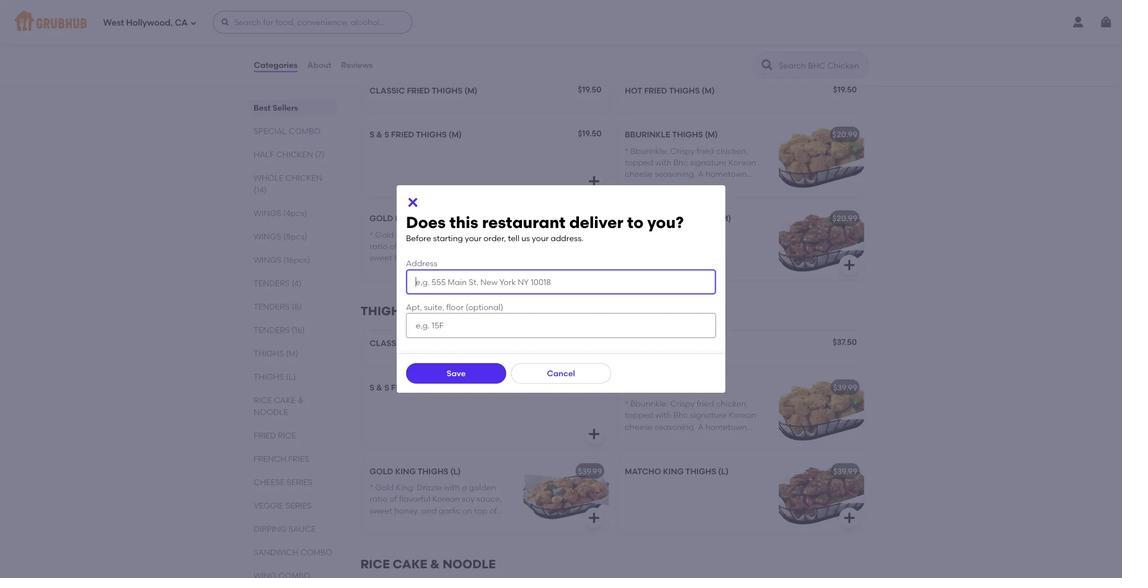 Task type: locate. For each thing, give the bounding box(es) containing it.
1 garlic from the top
[[439, 253, 461, 263]]

gold king thighs (l)
[[370, 466, 461, 476]]

2 * bburinkle: crispy fried chicken, topped with bhc signature korean cheese seasoning. a hometown favorite! from the top
[[625, 399, 757, 443]]

1 vertical spatial * bburinkle: crispy fried chicken, topped with bhc signature korean cheese seasoning. a hometown favorite!
[[625, 399, 757, 443]]

seasoning. down the bburinkle thighs (l)
[[655, 422, 696, 432]]

* for gold king thighs (m)
[[370, 230, 374, 240]]

0 vertical spatial * bburinkle: crispy fried chicken, topped with bhc signature korean cheese seasoning. a hometown favorite!
[[625, 146, 757, 190]]

1 vertical spatial ratio
[[370, 494, 388, 504]]

0 vertical spatial a
[[698, 169, 704, 179]]

topped down the bburinkle thighs (l)
[[625, 410, 654, 420]]

1 vertical spatial on
[[463, 506, 473, 515]]

sweet for gold king thighs (m)
[[370, 253, 393, 263]]

chicken down gold king thighs (l)
[[414, 517, 444, 527]]

0 vertical spatial combo
[[289, 126, 321, 136]]

drizzle for (m)
[[417, 230, 442, 240]]

1 vertical spatial bburinkle
[[625, 383, 671, 392]]

favorite! up 'matcho king thighs (l)'
[[625, 434, 657, 443]]

sandwich combo tab
[[254, 546, 333, 558]]

sellers
[[273, 103, 298, 112]]

0 vertical spatial classic
[[370, 86, 405, 95]]

king: down 'gold king thighs (m)'
[[396, 230, 415, 240]]

wings inside 'tab'
[[254, 208, 281, 218]]

favorite! up to
[[625, 181, 657, 190]]

0 vertical spatial hometown
[[706, 169, 747, 179]]

signature
[[691, 158, 727, 167], [691, 410, 727, 420]]

crispy down bburinkle thighs (m)
[[671, 146, 695, 156]]

1 bhc from the top
[[674, 158, 689, 167]]

2 seasoning. from the top
[[655, 422, 696, 432]]

2 on from the top
[[463, 506, 473, 515]]

1 vertical spatial classic
[[370, 339, 405, 348]]

0 vertical spatial drizzle
[[417, 230, 442, 240]]

2 gold from the top
[[375, 483, 394, 492]]

0 vertical spatial chicken,
[[717, 146, 749, 156]]

1 vertical spatial matcho
[[625, 466, 662, 476]]

2 crispy from the top
[[370, 517, 393, 527]]

series inside tab
[[287, 477, 313, 487]]

2 favorite! from the top
[[625, 434, 657, 443]]

drizzle down gold king thighs (l)
[[417, 483, 442, 492]]

chicken for (m)
[[414, 265, 444, 274]]

1 vertical spatial tenders
[[254, 302, 290, 311]]

1 vertical spatial series
[[285, 501, 312, 510]]

2 vertical spatial wings
[[254, 255, 281, 265]]

chicken,
[[717, 146, 749, 156], [717, 399, 749, 408]]

1 wings from the top
[[254, 208, 281, 218]]

2 tenders from the top
[[254, 302, 290, 311]]

ratio for gold king thighs (m)
[[370, 241, 388, 251]]

1 soy from the top
[[462, 241, 475, 251]]

1 chicken, from the top
[[717, 146, 749, 156]]

fried up french
[[254, 431, 276, 440]]

bburinkle down the hot fried thighs (l) at the right
[[625, 383, 671, 392]]

0 vertical spatial ratio
[[370, 241, 388, 251]]

and down gold king thighs (l)
[[422, 506, 437, 515]]

2 and from the top
[[422, 506, 437, 515]]

signature for (l)
[[691, 410, 727, 420]]

1 vertical spatial combo
[[300, 548, 332, 557]]

2 flavorful from the top
[[399, 494, 431, 504]]

3 tenders from the top
[[254, 325, 290, 335]]

* down bburinkle thighs (m)
[[625, 146, 629, 156]]

0 horizontal spatial rice
[[254, 395, 272, 405]]

0 vertical spatial favorite!
[[625, 181, 657, 190]]

and down before
[[422, 253, 437, 263]]

chicken down before
[[414, 265, 444, 274]]

1 vertical spatial topped
[[625, 410, 654, 420]]

a for gold king thighs (l)
[[462, 483, 467, 492]]

fried down the bburinkle thighs (l)
[[697, 399, 715, 408]]

1 seasoning. from the top
[[655, 169, 696, 179]]

rice cake & noodle inside tab
[[254, 395, 304, 417]]

series down fries
[[287, 477, 313, 487]]

tab
[[254, 570, 333, 578]]

and for (m)
[[422, 253, 437, 263]]

bburinkle for bburinkle thighs (m)
[[625, 130, 671, 140]]

0 vertical spatial rice
[[254, 395, 272, 405]]

series
[[287, 477, 313, 487], [285, 501, 312, 510]]

drizzle down 'gold king thighs (m)'
[[417, 230, 442, 240]]

seasoning. for (m)
[[655, 169, 696, 179]]

bhc
[[674, 158, 689, 167], [674, 410, 689, 420]]

$39.99 for * gold king: drizzle with a golden ratio of flavorful korean soy sauce, sweet honey, and garlic on top of crispy fried chicken
[[578, 466, 603, 476]]

garlic down the starting
[[439, 253, 461, 263]]

1 vertical spatial crispy
[[671, 399, 695, 408]]

tenders (8) tab
[[254, 301, 333, 313]]

2 bburinkle from the top
[[625, 383, 671, 392]]

(l) inside tab
[[286, 372, 296, 382]]

hot for hot fried thighs (m)
[[625, 86, 643, 95]]

bburinkle thighs (l) image
[[779, 375, 865, 449]]

noodle inside tab
[[254, 407, 288, 417]]

chicken inside whole chicken (14)
[[285, 173, 322, 183]]

top for gold king thighs (m)
[[475, 253, 488, 263]]

sauce, for (m)
[[477, 241, 502, 251]]

&
[[377, 130, 383, 140], [377, 383, 383, 392], [298, 395, 304, 405], [431, 557, 440, 571]]

* bburinkle: crispy fried chicken, topped with bhc signature korean cheese seasoning. a hometown favorite! down the bburinkle thighs (l)
[[625, 399, 757, 443]]

topped
[[625, 158, 654, 167], [625, 410, 654, 420]]

a
[[698, 169, 704, 179], [698, 422, 704, 432]]

gold
[[375, 230, 394, 240], [375, 483, 394, 492]]

1 crispy from the top
[[370, 265, 393, 274]]

wings inside tab
[[254, 255, 281, 265]]

1 chicken from the top
[[414, 265, 444, 274]]

1 horizontal spatial thighs (m)
[[361, 51, 431, 66]]

tenders inside tab
[[254, 278, 290, 288]]

honey,
[[394, 253, 420, 263], [394, 506, 420, 515]]

thighs (m) up classic fried thighs (m)
[[361, 51, 431, 66]]

seasoning.
[[655, 169, 696, 179], [655, 422, 696, 432]]

best sellers tab
[[254, 102, 333, 113]]

0 vertical spatial cake
[[274, 395, 296, 405]]

bburinkle: for bburinkle thighs (m)
[[631, 146, 669, 156]]

hot
[[625, 86, 643, 95], [625, 339, 643, 348]]

king
[[395, 214, 416, 223], [664, 214, 684, 223], [395, 466, 416, 476], [664, 466, 684, 476]]

0 horizontal spatial your
[[465, 234, 482, 243]]

series inside tab
[[285, 501, 312, 510]]

1 vertical spatial cake
[[393, 557, 428, 571]]

2 sauce, from the top
[[477, 494, 502, 504]]

thighs (l) down thighs (m) tab in the bottom left of the page
[[254, 372, 296, 382]]

2 gold from the top
[[370, 466, 394, 476]]

1 vertical spatial signature
[[691, 410, 727, 420]]

1 top from the top
[[475, 253, 488, 263]]

rice cake & noodle tab
[[254, 394, 333, 418]]

gold down gold king thighs (l)
[[375, 483, 394, 492]]

1 vertical spatial rice cake & noodle
[[361, 557, 496, 571]]

seasoning. for (l)
[[655, 422, 696, 432]]

a
[[462, 230, 467, 240], [462, 483, 467, 492]]

wings up tenders (4)
[[254, 255, 281, 265]]

2 vertical spatial tenders
[[254, 325, 290, 335]]

0 vertical spatial crispy
[[671, 146, 695, 156]]

0 vertical spatial bhc
[[674, 158, 689, 167]]

flavorful down gold king thighs (l)
[[399, 494, 431, 504]]

1 signature from the top
[[691, 158, 727, 167]]

0 vertical spatial bburinkle:
[[631, 146, 669, 156]]

$19.50 for s & s fried thighs (m)
[[578, 129, 602, 138]]

crispy for (m)
[[671, 146, 695, 156]]

ratio
[[370, 241, 388, 251], [370, 494, 388, 504]]

1 sweet from the top
[[370, 253, 393, 263]]

chicken inside half chicken (7) tab
[[276, 149, 313, 159]]

$37.50
[[578, 337, 602, 347], [833, 337, 858, 347], [578, 382, 602, 391]]

1 vertical spatial sweet
[[370, 506, 393, 515]]

wings down wings (4pcs)
[[254, 232, 281, 241]]

0 vertical spatial honey,
[[394, 253, 420, 263]]

(8)
[[292, 302, 302, 311]]

2 a from the top
[[462, 483, 467, 492]]

seasoning. down bburinkle thighs (m)
[[655, 169, 696, 179]]

2 chicken from the top
[[414, 517, 444, 527]]

gold left before
[[375, 230, 394, 240]]

thighs (m)
[[361, 51, 431, 66], [254, 348, 298, 358]]

to
[[628, 213, 644, 232]]

categories button
[[254, 44, 298, 86]]

2 horizontal spatial rice
[[361, 557, 390, 571]]

1 * gold king: drizzle with a golden ratio of flavorful korean soy sauce, sweet honey, and garlic on top of crispy fried chicken from the top
[[370, 230, 502, 274]]

combo down best sellers tab
[[289, 126, 321, 136]]

0 vertical spatial noodle
[[254, 407, 288, 417]]

svg image
[[1100, 15, 1114, 29], [588, 175, 601, 188], [406, 196, 420, 209], [588, 258, 601, 272], [843, 511, 857, 525]]

us
[[522, 234, 530, 243]]

0 vertical spatial sweet
[[370, 253, 393, 263]]

bburinkle: down bburinkle thighs (m)
[[631, 146, 669, 156]]

1 * bburinkle: crispy fried chicken, topped with bhc signature korean cheese seasoning. a hometown favorite! from the top
[[625, 146, 757, 190]]

garlic for (m)
[[439, 253, 461, 263]]

1 vertical spatial sauce,
[[477, 494, 502, 504]]

1 vertical spatial thighs (l)
[[254, 372, 296, 382]]

0 horizontal spatial rice cake & noodle
[[254, 395, 304, 417]]

2 bburinkle: from the top
[[631, 399, 669, 408]]

0 vertical spatial topped
[[625, 158, 654, 167]]

gold
[[370, 214, 394, 223], [370, 466, 394, 476]]

signature for (m)
[[691, 158, 727, 167]]

matcho king thighs (m) image
[[779, 206, 865, 280]]

signature down the bburinkle thighs (l)
[[691, 410, 727, 420]]

hometown for (l)
[[706, 422, 747, 432]]

s & s fried thighs (m)
[[370, 130, 462, 140]]

2 honey, from the top
[[394, 506, 420, 515]]

ratio down gold king thighs (l)
[[370, 494, 388, 504]]

ratio left before
[[370, 241, 388, 251]]

$20.99 for * bburinkle: crispy fried chicken, topped with bhc signature korean cheese seasoning. a hometown favorite!
[[833, 130, 858, 140]]

3 wings from the top
[[254, 255, 281, 265]]

2 chicken, from the top
[[717, 399, 749, 408]]

1 bburinkle: from the top
[[631, 146, 669, 156]]

0 horizontal spatial thighs (m)
[[254, 348, 298, 358]]

apt, suite, floor (optional)
[[406, 302, 504, 312]]

2 a from the top
[[698, 422, 704, 432]]

gold for gold king thighs (l)
[[370, 466, 394, 476]]

0 vertical spatial bburinkle
[[625, 130, 671, 140]]

tenders inside tenders (16) 'tab'
[[254, 325, 290, 335]]

1 vertical spatial cheese
[[625, 422, 653, 432]]

bburinkle thighs (l)
[[625, 383, 716, 392]]

1 honey, from the top
[[394, 253, 420, 263]]

* bburinkle: crispy fried chicken, topped with bhc signature korean cheese seasoning. a hometown favorite!
[[625, 146, 757, 190], [625, 399, 757, 443]]

1 cheese from the top
[[625, 169, 653, 179]]

0 vertical spatial tenders
[[254, 278, 290, 288]]

about
[[308, 60, 332, 70]]

hot for hot fried thighs (l)
[[625, 339, 643, 348]]

1 vertical spatial noodle
[[443, 557, 496, 571]]

bburinkle: down the bburinkle thighs (l)
[[631, 399, 669, 408]]

0 vertical spatial king:
[[396, 230, 415, 240]]

2 signature from the top
[[691, 410, 727, 420]]

bhc down the bburinkle thighs (l)
[[674, 410, 689, 420]]

(16)
[[292, 325, 305, 335]]

(16pcs)
[[283, 255, 310, 265]]

2 wings from the top
[[254, 232, 281, 241]]

tenders (16) tab
[[254, 324, 333, 336]]

* gold king: drizzle with a golden ratio of flavorful korean soy sauce, sweet honey, and garlic on top of crispy fried chicken down 'gold king thighs (m)'
[[370, 230, 502, 274]]

tenders (4) tab
[[254, 277, 333, 289]]

wings for wings (4pcs)
[[254, 208, 281, 218]]

0 vertical spatial a
[[462, 230, 467, 240]]

fried up "s & s fried thighs (m)" on the left top of page
[[407, 86, 430, 95]]

with right before
[[444, 230, 460, 240]]

$20.99
[[833, 130, 858, 140], [578, 214, 603, 223], [833, 214, 858, 223]]

drizzle for (l)
[[417, 483, 442, 492]]

0 horizontal spatial thighs (l)
[[254, 372, 296, 382]]

thighs (l)
[[361, 304, 427, 319], [254, 372, 296, 382]]

1 ratio from the top
[[370, 241, 388, 251]]

0 vertical spatial signature
[[691, 158, 727, 167]]

combo
[[289, 126, 321, 136], [300, 548, 332, 557]]

1 vertical spatial drizzle
[[417, 483, 442, 492]]

* gold king: drizzle with a golden ratio of flavorful korean soy sauce, sweet honey, and garlic on top of crispy fried chicken down gold king thighs (l)
[[370, 483, 502, 527]]

1 bburinkle from the top
[[625, 130, 671, 140]]

chicken down "special combo" tab
[[276, 149, 313, 159]]

suite,
[[424, 302, 445, 312]]

2 vertical spatial rice
[[361, 557, 390, 571]]

tenders
[[254, 278, 290, 288], [254, 302, 290, 311], [254, 325, 290, 335]]

$19.50
[[578, 85, 602, 94], [834, 85, 858, 94], [578, 129, 602, 138]]

special
[[254, 126, 287, 136]]

1 gold from the top
[[375, 230, 394, 240]]

tenders down tenders (4)
[[254, 302, 290, 311]]

fried rice tab
[[254, 429, 333, 441]]

favorite! for bburinkle thighs (m)
[[625, 181, 657, 190]]

1 vertical spatial favorite!
[[625, 434, 657, 443]]

1 vertical spatial honey,
[[394, 506, 420, 515]]

starting
[[433, 234, 463, 243]]

1 vertical spatial garlic
[[439, 506, 461, 515]]

0 horizontal spatial cake
[[274, 395, 296, 405]]

$37.50 for classic fried thighs (l)
[[578, 337, 602, 347]]

0 vertical spatial rice cake & noodle
[[254, 395, 304, 417]]

sauce,
[[477, 241, 502, 251], [477, 494, 502, 504]]

0 vertical spatial * gold king: drizzle with a golden ratio of flavorful korean soy sauce, sweet honey, and garlic on top of crispy fried chicken
[[370, 230, 502, 274]]

topped for bburinkle thighs (l)
[[625, 410, 654, 420]]

chicken, for (m)
[[717, 146, 749, 156]]

whole chicken (14) tab
[[254, 172, 333, 196]]

svg image
[[221, 18, 230, 27], [190, 20, 197, 27], [843, 258, 857, 272], [588, 427, 601, 441], [588, 511, 601, 525]]

1 your from the left
[[465, 234, 482, 243]]

apt,
[[406, 302, 422, 312]]

a down bburinkle thighs (m)
[[698, 169, 704, 179]]

svg image for gold king thighs (l)
[[588, 511, 601, 525]]

0 vertical spatial flavorful
[[399, 241, 431, 251]]

west hollywood, ca
[[103, 18, 188, 28]]

0 vertical spatial and
[[422, 253, 437, 263]]

0 vertical spatial gold
[[370, 214, 394, 223]]

flavorful up address
[[399, 241, 431, 251]]

2 soy from the top
[[462, 494, 475, 504]]

0 vertical spatial seasoning.
[[655, 169, 696, 179]]

matcho
[[625, 214, 662, 223], [625, 466, 662, 476]]

wings for wings (16pcs)
[[254, 255, 281, 265]]

2 top from the top
[[475, 506, 488, 515]]

korean
[[729, 158, 757, 167], [433, 241, 460, 251], [729, 410, 757, 420], [433, 494, 460, 504]]

honey, down gold king thighs (l)
[[394, 506, 420, 515]]

tenders (8)
[[254, 302, 302, 311]]

0 vertical spatial crispy
[[370, 265, 393, 274]]

0 vertical spatial soy
[[462, 241, 475, 251]]

2 hometown from the top
[[706, 422, 747, 432]]

1 vertical spatial gold
[[375, 483, 394, 492]]

2 crispy from the top
[[671, 399, 695, 408]]

king for gold king thighs (m)
[[395, 214, 416, 223]]

a for (m)
[[698, 169, 704, 179]]

0 vertical spatial gold
[[375, 230, 394, 240]]

rice cake & noodle
[[254, 395, 304, 417], [361, 557, 496, 571]]

wings down (14) on the top left of page
[[254, 208, 281, 218]]

1 horizontal spatial thighs (l)
[[361, 304, 427, 319]]

* down the bburinkle thighs (l)
[[625, 399, 629, 408]]

hot fried thighs (l)
[[625, 339, 713, 348]]

chicken for (l)
[[414, 517, 444, 527]]

(optional)
[[466, 302, 504, 312]]

1 and from the top
[[422, 253, 437, 263]]

1 vertical spatial chicken
[[414, 517, 444, 527]]

2 hot from the top
[[625, 339, 643, 348]]

1 favorite! from the top
[[625, 181, 657, 190]]

1 vertical spatial chicken
[[285, 173, 322, 183]]

top for gold king thighs (l)
[[475, 506, 488, 515]]

chicken down half chicken (7) tab
[[285, 173, 322, 183]]

2 drizzle from the top
[[417, 483, 442, 492]]

1 flavorful from the top
[[399, 241, 431, 251]]

cheese
[[254, 477, 285, 487]]

2 ratio from the top
[[370, 494, 388, 504]]

2 garlic from the top
[[439, 506, 461, 515]]

1 vertical spatial golden
[[469, 483, 496, 492]]

cheese down the bburinkle thighs (l)
[[625, 422, 653, 432]]

address.
[[551, 234, 584, 243]]

1 crispy from the top
[[671, 146, 695, 156]]

with down the bburinkle thighs (l)
[[656, 410, 672, 420]]

fried up the bburinkle thighs (l)
[[645, 339, 668, 348]]

tenders for tenders (8)
[[254, 302, 290, 311]]

wings
[[254, 208, 281, 218], [254, 232, 281, 241], [254, 255, 281, 265]]

1 vertical spatial soy
[[462, 494, 475, 504]]

does this restaurant deliver to you? before starting your order, tell us your address.
[[406, 213, 684, 243]]

1 vertical spatial gold
[[370, 466, 394, 476]]

1 hot from the top
[[625, 86, 643, 95]]

dipping
[[254, 524, 287, 534]]

top
[[475, 253, 488, 263], [475, 506, 488, 515]]

1 hometown from the top
[[706, 169, 747, 179]]

svg image for matcho king thighs (m)
[[843, 258, 857, 272]]

fried
[[407, 86, 430, 95], [645, 86, 668, 95], [391, 130, 415, 140], [407, 339, 430, 348], [645, 339, 668, 348], [391, 383, 415, 392], [254, 431, 276, 440]]

wings inside tab
[[254, 232, 281, 241]]

king for gold king thighs (l)
[[395, 466, 416, 476]]

bburinkle
[[625, 130, 671, 140], [625, 383, 671, 392]]

$39.99
[[834, 383, 858, 392], [578, 466, 603, 476], [834, 466, 858, 476]]

0 vertical spatial chicken
[[276, 149, 313, 159]]

2 classic from the top
[[370, 339, 405, 348]]

classic for classic fried thighs (l)
[[370, 339, 405, 348]]

1 matcho from the top
[[625, 214, 662, 223]]

1 vertical spatial bburinkle:
[[631, 399, 669, 408]]

* bburinkle: crispy fried chicken, topped with bhc signature korean cheese seasoning. a hometown favorite! for (l)
[[625, 399, 757, 443]]

1 vertical spatial hometown
[[706, 422, 747, 432]]

2 golden from the top
[[469, 483, 496, 492]]

0 vertical spatial top
[[475, 253, 488, 263]]

thighs (m) down tenders (16) at the bottom left
[[254, 348, 298, 358]]

2 bhc from the top
[[674, 410, 689, 420]]

$20.99 for * gold king: drizzle with a golden ratio of flavorful korean soy sauce, sweet honey, and garlic on top of crispy fried chicken
[[578, 214, 603, 223]]

ratio for gold king thighs (l)
[[370, 494, 388, 504]]

sweet left address
[[370, 253, 393, 263]]

1 vertical spatial thighs (m)
[[254, 348, 298, 358]]

crispy
[[370, 265, 393, 274], [370, 517, 393, 527]]

cake
[[274, 395, 296, 405], [393, 557, 428, 571]]

on for gold king thighs (l)
[[463, 506, 473, 515]]

classic down reviews button
[[370, 86, 405, 95]]

gold king thighs (l) image
[[524, 459, 609, 533]]

1 topped from the top
[[625, 158, 654, 167]]

matcho for matcho king thighs (l)
[[625, 466, 662, 476]]

1 sauce, from the top
[[477, 241, 502, 251]]

garlic
[[439, 253, 461, 263], [439, 506, 461, 515]]

1 king: from the top
[[396, 230, 415, 240]]

1 vertical spatial flavorful
[[399, 494, 431, 504]]

2 matcho from the top
[[625, 466, 662, 476]]

1 vertical spatial chicken,
[[717, 399, 749, 408]]

soy for gold king thighs (m)
[[462, 241, 475, 251]]

(l)
[[411, 304, 427, 319], [465, 339, 475, 348], [702, 339, 713, 348], [286, 372, 296, 382], [449, 383, 459, 392], [705, 383, 716, 392], [451, 466, 461, 476], [719, 466, 729, 476]]

a down the bburinkle thighs (l)
[[698, 422, 704, 432]]

tenders inside tenders (8) "tab"
[[254, 302, 290, 311]]

bburinkle:
[[631, 146, 669, 156], [631, 399, 669, 408]]

fried down before
[[395, 265, 412, 274]]

chicken
[[276, 149, 313, 159], [285, 173, 322, 183]]

0 vertical spatial garlic
[[439, 253, 461, 263]]

1 gold from the top
[[370, 214, 394, 223]]

0 vertical spatial series
[[287, 477, 313, 487]]

1 vertical spatial and
[[422, 506, 437, 515]]

1 vertical spatial * gold king: drizzle with a golden ratio of flavorful korean soy sauce, sweet honey, and garlic on top of crispy fried chicken
[[370, 483, 502, 527]]

king: down gold king thighs (l)
[[396, 483, 415, 492]]

1 golden from the top
[[469, 230, 496, 240]]

sweet for gold king thighs (l)
[[370, 506, 393, 515]]

1 tenders from the top
[[254, 278, 290, 288]]

1 horizontal spatial your
[[532, 234, 549, 243]]

thighs (m) inside thighs (m) tab
[[254, 348, 298, 358]]

1 vertical spatial bhc
[[674, 410, 689, 420]]

1 on from the top
[[463, 253, 473, 263]]

s
[[370, 130, 375, 140], [385, 130, 390, 140], [370, 383, 375, 392], [385, 383, 390, 392]]

2 topped from the top
[[625, 410, 654, 420]]

0 horizontal spatial noodle
[[254, 407, 288, 417]]

save
[[447, 369, 466, 378]]

svg image inside main navigation navigation
[[1100, 15, 1114, 29]]

1 a from the top
[[462, 230, 467, 240]]

thighs (l) tab
[[254, 371, 333, 383]]

chicken for half
[[276, 149, 313, 159]]

1 vertical spatial a
[[462, 483, 467, 492]]

tenders down tenders (8)
[[254, 325, 290, 335]]

1 drizzle from the top
[[417, 230, 442, 240]]

series up sauce at bottom
[[285, 501, 312, 510]]

bburinkle down hot fried thighs (m) at top
[[625, 130, 671, 140]]

signature down bburinkle thighs (m)
[[691, 158, 727, 167]]

* bburinkle: crispy fried chicken, topped with bhc signature korean cheese seasoning. a hometown favorite! down bburinkle thighs (m)
[[625, 146, 757, 190]]

flavorful for (l)
[[399, 494, 431, 504]]

sweet down gold king thighs (l)
[[370, 506, 393, 515]]

your down this
[[465, 234, 482, 243]]

2 king: from the top
[[396, 483, 415, 492]]

1 horizontal spatial cake
[[393, 557, 428, 571]]

1 a from the top
[[698, 169, 704, 179]]

dipping sauce tab
[[254, 523, 333, 535]]

topped down bburinkle thighs (m)
[[625, 158, 654, 167]]

0 vertical spatial cheese
[[625, 169, 653, 179]]

your right the us
[[532, 234, 549, 243]]

of
[[390, 241, 398, 251], [490, 253, 497, 263], [390, 494, 398, 504], [490, 506, 497, 515]]

noodle
[[254, 407, 288, 417], [443, 557, 496, 571]]

2 cheese from the top
[[625, 422, 653, 432]]

favorite! for bburinkle thighs (l)
[[625, 434, 657, 443]]

on
[[463, 253, 473, 263], [463, 506, 473, 515]]

1 horizontal spatial rice
[[278, 431, 296, 440]]

bburinkle for bburinkle thighs (l)
[[625, 383, 671, 392]]

tenders up tenders (8)
[[254, 278, 290, 288]]

(m)
[[411, 51, 431, 66], [465, 86, 478, 95], [702, 86, 715, 95], [449, 130, 462, 140], [705, 130, 718, 140], [451, 214, 464, 223], [719, 214, 732, 223], [286, 348, 298, 358]]

classic up the s & s fried thighs (l)
[[370, 339, 405, 348]]

1 classic from the top
[[370, 86, 405, 95]]

hometown
[[706, 169, 747, 179], [706, 422, 747, 432]]

0 vertical spatial matcho
[[625, 214, 662, 223]]

combo down sauce at bottom
[[300, 548, 332, 557]]

and
[[422, 253, 437, 263], [422, 506, 437, 515]]

1 vertical spatial top
[[475, 506, 488, 515]]

bhc down bburinkle thighs (m)
[[674, 158, 689, 167]]

wings (4pcs) tab
[[254, 207, 333, 219]]

0 vertical spatial hot
[[625, 86, 643, 95]]

$19.50 for classic fried thighs (m)
[[578, 85, 602, 94]]

honey, down before
[[394, 253, 420, 263]]

1 horizontal spatial noodle
[[443, 557, 496, 571]]

0 vertical spatial chicken
[[414, 265, 444, 274]]

* left before
[[370, 230, 374, 240]]

thighs (l) up "classic fried thighs (l)"
[[361, 304, 427, 319]]

crispy down the bburinkle thighs (l)
[[671, 399, 695, 408]]

0 vertical spatial golden
[[469, 230, 496, 240]]

1 vertical spatial wings
[[254, 232, 281, 241]]

2 * gold king: drizzle with a golden ratio of flavorful korean soy sauce, sweet honey, and garlic on top of crispy fried chicken from the top
[[370, 483, 502, 527]]

chicken
[[414, 265, 444, 274], [414, 517, 444, 527]]

bburinkle thighs (m)
[[625, 130, 718, 140]]

* down gold king thighs (l)
[[370, 483, 374, 492]]

2 sweet from the top
[[370, 506, 393, 515]]

cheese up to
[[625, 169, 653, 179]]

garlic down gold king thighs (l)
[[439, 506, 461, 515]]

cheese series tab
[[254, 476, 333, 488]]

1 vertical spatial a
[[698, 422, 704, 432]]



Task type: describe. For each thing, give the bounding box(es) containing it.
svg image for s & s fried thighs (l)
[[588, 427, 601, 441]]

fried down classic fried thighs (m)
[[391, 130, 415, 140]]

address
[[406, 259, 438, 268]]

cheese for bburinkle thighs (m)
[[625, 169, 653, 179]]

gold for gold king thighs (m)
[[370, 214, 394, 223]]

sandwich combo
[[254, 548, 332, 557]]

west
[[103, 18, 124, 28]]

crispy for gold king thighs (l)
[[370, 517, 393, 527]]

chicken, for (l)
[[717, 399, 749, 408]]

king: for gold king thighs (m)
[[396, 230, 415, 240]]

best
[[254, 103, 271, 112]]

crispy for (l)
[[671, 399, 695, 408]]

combo for sandwich combo
[[300, 548, 332, 557]]

$19.50 for hot fried thighs (m)
[[834, 85, 858, 94]]

king for matcho king thighs (m)
[[664, 214, 684, 223]]

this
[[450, 213, 479, 232]]

fried down "classic fried thighs (l)"
[[391, 383, 415, 392]]

(m) inside tab
[[286, 348, 298, 358]]

wings (8pcs) tab
[[254, 230, 333, 242]]

tenders for tenders (4)
[[254, 278, 290, 288]]

reviews
[[341, 60, 373, 70]]

honey, for gold king thighs (m)
[[394, 253, 420, 263]]

a for (l)
[[698, 422, 704, 432]]

special combo tab
[[254, 125, 333, 137]]

on for gold king thighs (m)
[[463, 253, 473, 263]]

sauce, for (l)
[[477, 494, 502, 504]]

fried down gold king thighs (l)
[[395, 517, 412, 527]]

golden for (l)
[[469, 483, 496, 492]]

special combo
[[254, 126, 321, 136]]

series for veggie series
[[285, 501, 312, 510]]

0 vertical spatial thighs (l)
[[361, 304, 427, 319]]

wings (16pcs)
[[254, 255, 310, 265]]

matcho king thighs (l)
[[625, 466, 729, 476]]

french fries tab
[[254, 453, 333, 465]]

1 vertical spatial rice
[[278, 431, 296, 440]]

king: for gold king thighs (l)
[[396, 483, 415, 492]]

tell
[[508, 234, 520, 243]]

2 your from the left
[[532, 234, 549, 243]]

* for bburinkle thighs (m)
[[625, 146, 629, 156]]

(7)
[[315, 149, 325, 159]]

cheese for bburinkle thighs (l)
[[625, 422, 653, 432]]

tenders (4)
[[254, 278, 302, 288]]

gold for gold king thighs (m)
[[375, 230, 394, 240]]

fried up bburinkle thighs (m)
[[645, 86, 668, 95]]

veggie series
[[254, 501, 312, 510]]

cancel
[[547, 369, 576, 378]]

bburinkle: for bburinkle thighs (l)
[[631, 399, 669, 408]]

sauce
[[288, 524, 316, 534]]

garlic for (l)
[[439, 506, 461, 515]]

chicken for whole
[[285, 173, 322, 183]]

flavorful for (m)
[[399, 241, 431, 251]]

floor
[[447, 302, 464, 312]]

hollywood,
[[126, 18, 173, 28]]

tenders (16)
[[254, 325, 305, 335]]

classic for classic fried thighs (m)
[[370, 86, 405, 95]]

classic fried thighs (l)
[[370, 339, 475, 348]]

cake inside rice cake & noodle tab
[[274, 395, 296, 405]]

wings (16pcs) tab
[[254, 254, 333, 266]]

golden for (m)
[[469, 230, 496, 240]]

matcho king thighs (m)
[[625, 214, 732, 223]]

& inside tab
[[298, 395, 304, 405]]

matcho for matcho king thighs (m)
[[625, 214, 662, 223]]

whole
[[254, 173, 283, 183]]

king for matcho king thighs (l)
[[664, 466, 684, 476]]

* gold king: drizzle with a golden ratio of flavorful korean soy sauce, sweet honey, and garlic on top of crispy fried chicken for (l)
[[370, 483, 502, 527]]

search icon image
[[761, 58, 775, 72]]

main navigation navigation
[[0, 0, 1123, 44]]

bhc for (l)
[[674, 410, 689, 420]]

sandwich
[[254, 548, 298, 557]]

$39.99 for * bburinkle: crispy fried chicken, topped with bhc signature korean cheese seasoning. a hometown favorite!
[[834, 383, 858, 392]]

french
[[254, 454, 286, 464]]

matcho king thighs (l) image
[[779, 459, 865, 533]]

reviews button
[[341, 44, 374, 86]]

half chicken (7) tab
[[254, 148, 333, 160]]

french fries
[[254, 454, 309, 464]]

* for gold king thighs (l)
[[370, 483, 374, 492]]

fried rice
[[254, 431, 296, 440]]

cheese series
[[254, 477, 313, 487]]

0 vertical spatial thighs (m)
[[361, 51, 431, 66]]

honey, for gold king thighs (l)
[[394, 506, 420, 515]]

$37.50 for hot fried thighs (l)
[[833, 337, 858, 347]]

topped for bburinkle thighs (m)
[[625, 158, 654, 167]]

thighs (l) inside tab
[[254, 372, 296, 382]]

series for cheese series
[[287, 477, 313, 487]]

ca
[[175, 18, 188, 28]]

with down gold king thighs (l)
[[444, 483, 460, 492]]

wings for wings (8pcs)
[[254, 232, 281, 241]]

e,g. 555 Main St, New York NY 10018 search field
[[406, 269, 717, 295]]

crispy for gold king thighs (m)
[[370, 265, 393, 274]]

bhc for (m)
[[674, 158, 689, 167]]

you?
[[648, 213, 684, 232]]

hot fried thighs (m)
[[625, 86, 715, 95]]

fried inside tab
[[254, 431, 276, 440]]

soy for gold king thighs (l)
[[462, 494, 475, 504]]

before
[[406, 234, 432, 243]]

(8pcs)
[[283, 232, 307, 241]]

classic fried thighs (m)
[[370, 86, 478, 95]]

wings (4pcs)
[[254, 208, 307, 218]]

* bburinkle: crispy fried chicken, topped with bhc signature korean cheese seasoning. a hometown favorite! for (m)
[[625, 146, 757, 190]]

cancel button
[[511, 363, 612, 384]]

* for bburinkle thighs (l)
[[625, 399, 629, 408]]

hometown for (m)
[[706, 169, 747, 179]]

veggie
[[254, 501, 284, 510]]

veggie series tab
[[254, 500, 333, 512]]

and for (l)
[[422, 506, 437, 515]]

bburinkle thighs (m) image
[[779, 122, 865, 196]]

restaurant
[[483, 213, 566, 232]]

Search BHC Chicken search field
[[778, 60, 865, 71]]

fried down bburinkle thighs (m)
[[697, 146, 715, 156]]

does
[[406, 213, 446, 232]]

e,g. 15F search field
[[406, 313, 717, 338]]

(4)
[[292, 278, 302, 288]]

a for gold king thighs (m)
[[462, 230, 467, 240]]

with down bburinkle thighs (m)
[[656, 158, 672, 167]]

half
[[254, 149, 274, 159]]

thighs (m) tab
[[254, 347, 333, 359]]

about button
[[307, 44, 332, 86]]

tenders for tenders (16)
[[254, 325, 290, 335]]

best sellers
[[254, 103, 298, 112]]

$37.50 for s & s fried thighs (l)
[[578, 382, 602, 391]]

categories
[[254, 60, 298, 70]]

gold for gold king thighs (l)
[[375, 483, 394, 492]]

* gold king: drizzle with a golden ratio of flavorful korean soy sauce, sweet honey, and garlic on top of crispy fried chicken for (m)
[[370, 230, 502, 274]]

deliver
[[570, 213, 624, 232]]

(4pcs)
[[283, 208, 307, 218]]

fries
[[288, 454, 309, 464]]

(14)
[[254, 185, 267, 194]]

half chicken (7)
[[254, 149, 325, 159]]

fried down apt,
[[407, 339, 430, 348]]

wings (8pcs)
[[254, 232, 307, 241]]

save button
[[406, 363, 507, 384]]

combo for special combo
[[289, 126, 321, 136]]

s & s fried thighs (l)
[[370, 383, 459, 392]]

gold king thighs (m) image
[[524, 206, 609, 280]]

order,
[[484, 234, 506, 243]]

gold king thighs (m)
[[370, 214, 464, 223]]

dipping sauce
[[254, 524, 316, 534]]

whole chicken (14)
[[254, 173, 322, 194]]



Task type: vqa. For each thing, say whether or not it's contained in the screenshot.
the right the
no



